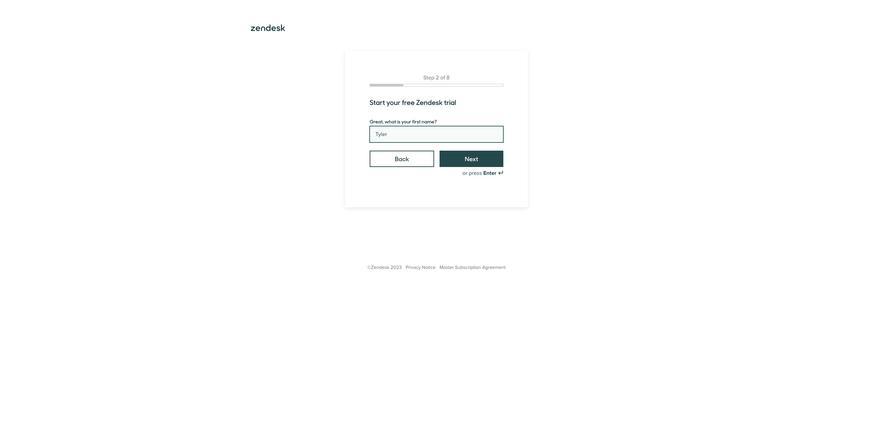 Task type: locate. For each thing, give the bounding box(es) containing it.
master
[[440, 265, 454, 271]]

enter
[[484, 170, 497, 177]]

your left free
[[387, 97, 401, 107]]

privacy notice link
[[406, 265, 436, 271]]

your right is
[[402, 118, 411, 125]]

trial
[[444, 97, 456, 107]]

step 2 of 8
[[424, 74, 450, 81]]

2
[[436, 74, 439, 81]]

step
[[424, 74, 435, 81]]

notice
[[422, 265, 436, 271]]

1 vertical spatial your
[[402, 118, 411, 125]]

8
[[447, 74, 450, 81]]

name?
[[422, 118, 437, 125]]

©zendesk
[[368, 265, 390, 271]]

or press enter
[[463, 170, 497, 177]]

©zendesk 2023
[[368, 265, 402, 271]]

agreement
[[483, 265, 506, 271]]

master subscription agreement
[[440, 265, 506, 271]]

your
[[387, 97, 401, 107], [402, 118, 411, 125]]

zendesk image
[[251, 25, 285, 31]]

2023
[[391, 265, 402, 271]]

or
[[463, 170, 468, 177]]

0 vertical spatial your
[[387, 97, 401, 107]]



Task type: vqa. For each thing, say whether or not it's contained in the screenshot.
©Zendesk 2023
yes



Task type: describe. For each thing, give the bounding box(es) containing it.
subscription
[[455, 265, 481, 271]]

press
[[469, 170, 482, 177]]

back button
[[370, 151, 434, 167]]

great,
[[370, 118, 384, 125]]

privacy notice
[[406, 265, 436, 271]]

©zendesk 2023 link
[[368, 265, 402, 271]]

of
[[441, 74, 445, 81]]

what
[[385, 118, 396, 125]]

0 horizontal spatial your
[[387, 97, 401, 107]]

next
[[465, 155, 478, 163]]

1 horizontal spatial your
[[402, 118, 411, 125]]

is
[[397, 118, 401, 125]]

next button
[[440, 151, 504, 167]]

first
[[412, 118, 421, 125]]

great, what is your first name?
[[370, 118, 437, 125]]

privacy
[[406, 265, 421, 271]]

free
[[402, 97, 415, 107]]

Great, what is your first name? text field
[[370, 126, 504, 143]]

start your free zendesk trial
[[370, 97, 456, 107]]

start
[[370, 97, 385, 107]]

master subscription agreement link
[[440, 265, 506, 271]]

enter image
[[498, 171, 504, 176]]

back
[[395, 155, 409, 163]]

zendesk
[[416, 97, 443, 107]]



